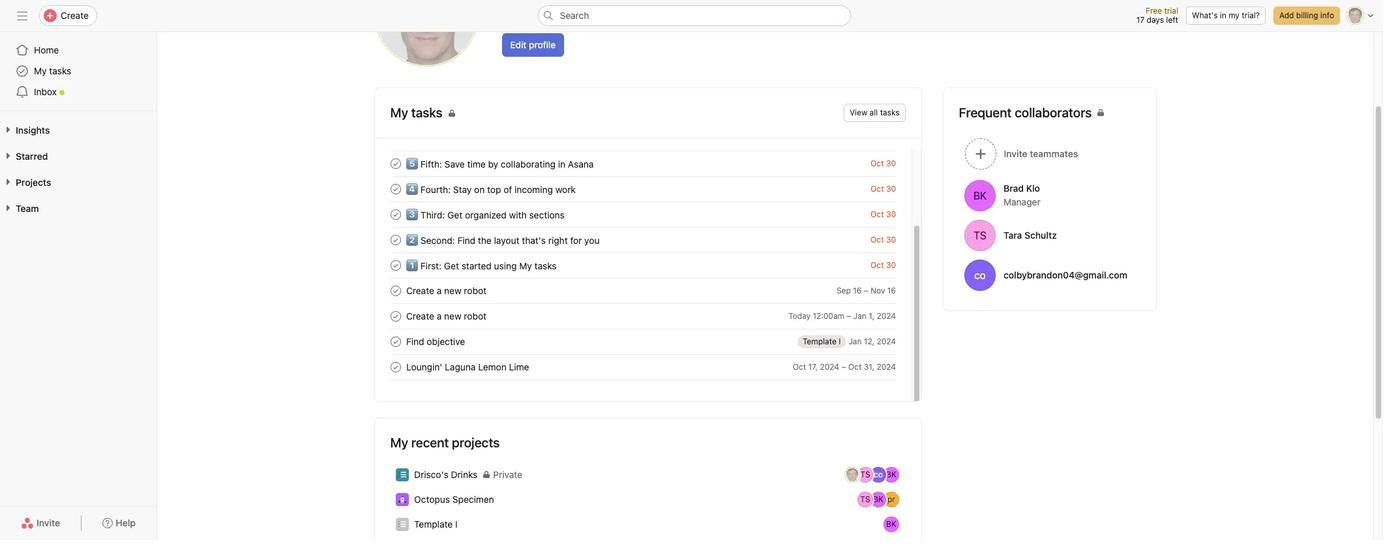 Task type: locate. For each thing, give the bounding box(es) containing it.
31,
[[864, 362, 874, 372]]

2 oct 30 from the top
[[871, 184, 896, 194]]

of
[[503, 184, 512, 195]]

– left "31," at the right bottom
[[841, 362, 846, 372]]

1 horizontal spatial find
[[457, 235, 475, 246]]

4 30 from the top
[[886, 235, 896, 245]]

2 vertical spatial create
[[406, 310, 434, 322]]

0 vertical spatial tasks
[[49, 65, 71, 76]]

0 horizontal spatial template i
[[414, 519, 457, 530]]

bk left brad klo manager
[[973, 189, 987, 201]]

right
[[548, 235, 568, 246]]

0 vertical spatial a
[[437, 285, 441, 296]]

new down 1️⃣ first: get started using my tasks
[[444, 285, 461, 296]]

3 oct 30 from the top
[[871, 209, 896, 219]]

ja
[[848, 470, 856, 479]]

1 horizontal spatial template i
[[803, 336, 841, 346]]

create inside dropdown button
[[61, 10, 89, 21]]

1 create a new robot from the top
[[406, 285, 486, 296]]

view all tasks
[[850, 108, 900, 117]]

oct 30
[[871, 159, 896, 168], [871, 184, 896, 194], [871, 209, 896, 219], [871, 235, 896, 245], [871, 260, 896, 270]]

template down octopus
[[414, 519, 453, 530]]

co
[[974, 269, 986, 281], [874, 470, 883, 479]]

get right first:
[[444, 260, 459, 271]]

0 horizontal spatial co
[[874, 470, 883, 479]]

tasks down the home
[[49, 65, 71, 76]]

4️⃣ fourth: stay on top of incoming work
[[406, 184, 576, 195]]

2 vertical spatial ts
[[860, 494, 870, 504]]

1 completed checkbox from the top
[[388, 181, 403, 197]]

create up home link at left
[[61, 10, 89, 21]]

create a new robot up the objective
[[406, 310, 486, 322]]

0 horizontal spatial 16
[[853, 286, 862, 295]]

trial
[[1165, 6, 1179, 16]]

hide sidebar image
[[17, 10, 27, 21]]

5 completed checkbox from the top
[[388, 308, 403, 324]]

in left asana in the top of the page
[[558, 159, 565, 170]]

projects button
[[0, 176, 51, 189]]

Completed checkbox
[[388, 181, 403, 197], [388, 257, 403, 273], [388, 359, 403, 375]]

what's
[[1192, 10, 1218, 20]]

starred
[[16, 151, 48, 162]]

8 completed image from the top
[[388, 334, 403, 349]]

0 vertical spatial find
[[457, 235, 475, 246]]

on
[[474, 184, 485, 195]]

0 vertical spatial get
[[447, 209, 462, 220]]

add billing info
[[1280, 10, 1335, 20]]

frequent collaborators
[[959, 105, 1092, 120]]

bk left pr at the bottom
[[873, 494, 883, 504]]

get right third:
[[447, 209, 462, 220]]

Completed checkbox
[[388, 156, 403, 171], [388, 206, 403, 222], [388, 232, 403, 248], [388, 283, 403, 298], [388, 308, 403, 324], [388, 334, 403, 349]]

– for nov
[[864, 286, 868, 295]]

jan left 12,
[[849, 337, 862, 346]]

free
[[1146, 6, 1162, 16]]

4 completed checkbox from the top
[[388, 283, 403, 298]]

manager
[[1004, 196, 1040, 207]]

1 horizontal spatial tasks
[[534, 260, 556, 271]]

loungin' laguna lemon lime
[[406, 361, 529, 372]]

2 a from the top
[[437, 310, 441, 322]]

completed checkbox for 1️⃣
[[388, 257, 403, 273]]

second:
[[420, 235, 455, 246]]

– right 12:00am
[[847, 311, 851, 321]]

16 right sep
[[853, 286, 862, 295]]

my right using
[[519, 260, 532, 271]]

tasks down that's
[[534, 260, 556, 271]]

oct 30 button for work
[[871, 184, 896, 194]]

1 30 from the top
[[886, 159, 896, 168]]

template i down 12:00am
[[803, 336, 841, 346]]

1 vertical spatial my
[[519, 260, 532, 271]]

oct for 3️⃣ third: get organized with sections
[[871, 209, 884, 219]]

robot for sep
[[464, 285, 486, 296]]

completed image
[[388, 156, 403, 171], [388, 181, 403, 197], [388, 206, 403, 222], [388, 232, 403, 248], [388, 257, 403, 273], [388, 283, 403, 298], [388, 308, 403, 324], [388, 334, 403, 349], [388, 359, 403, 375]]

1 vertical spatial –
[[847, 311, 851, 321]]

–
[[864, 286, 868, 295], [847, 311, 851, 321], [841, 362, 846, 372]]

4️⃣
[[406, 184, 418, 195]]

0 horizontal spatial in
[[558, 159, 565, 170]]

2 new from the top
[[444, 310, 461, 322]]

create
[[61, 10, 89, 21], [406, 285, 434, 296], [406, 310, 434, 322]]

new for today
[[444, 310, 461, 322]]

template i down octopus
[[414, 519, 457, 530]]

free trial 17 days left
[[1137, 6, 1179, 25]]

starred button
[[0, 150, 48, 163]]

i down the octopus specimen
[[455, 519, 457, 530]]

robot down "started"
[[464, 285, 486, 296]]

4 completed image from the top
[[388, 232, 403, 248]]

1 horizontal spatial my
[[390, 435, 408, 450]]

0 horizontal spatial tasks
[[49, 65, 71, 76]]

specimen
[[452, 494, 494, 505]]

drisco's
[[414, 469, 448, 480]]

1 horizontal spatial template
[[803, 336, 836, 346]]

2 oct 30 button from the top
[[871, 184, 896, 194]]

today
[[788, 311, 810, 321]]

2 horizontal spatial –
[[864, 286, 868, 295]]

with
[[509, 209, 527, 220]]

9 completed image from the top
[[388, 359, 403, 375]]

2 horizontal spatial tasks
[[880, 108, 900, 117]]

ts left tara schultz
[[974, 229, 986, 241]]

2 completed image from the top
[[388, 181, 403, 197]]

30 for for
[[886, 235, 896, 245]]

invite teammates button
[[944, 132, 1156, 175]]

oct 30 for asana
[[871, 159, 896, 168]]

2 vertical spatial completed checkbox
[[388, 359, 403, 375]]

1 vertical spatial i
[[455, 519, 457, 530]]

find
[[457, 235, 475, 246], [406, 336, 424, 347]]

ts for bk
[[860, 470, 870, 479]]

0 vertical spatial completed checkbox
[[388, 181, 403, 197]]

0 vertical spatial ts
[[974, 229, 986, 241]]

edit profile
[[510, 39, 556, 50]]

in
[[1220, 10, 1227, 20], [558, 159, 565, 170]]

0 vertical spatial jan
[[853, 311, 866, 321]]

1 vertical spatial robot
[[464, 310, 486, 322]]

2 create a new robot from the top
[[406, 310, 486, 322]]

started
[[461, 260, 491, 271]]

1 vertical spatial get
[[444, 260, 459, 271]]

my for my tasks
[[34, 65, 47, 76]]

1 horizontal spatial co
[[974, 269, 986, 281]]

2 robot from the top
[[464, 310, 486, 322]]

3 completed checkbox from the top
[[388, 359, 403, 375]]

2 completed checkbox from the top
[[388, 206, 403, 222]]

my inside global element
[[34, 65, 47, 76]]

2 30 from the top
[[886, 184, 896, 194]]

create down 1️⃣
[[406, 285, 434, 296]]

sections
[[529, 209, 564, 220]]

profile
[[529, 39, 556, 50]]

asana
[[568, 159, 594, 170]]

octopus specimen
[[414, 494, 494, 505]]

bk
[[973, 189, 987, 201], [886, 470, 896, 479], [873, 494, 883, 504], [886, 519, 896, 529]]

1️⃣ first: get started using my tasks
[[406, 260, 556, 271]]

0 vertical spatial –
[[864, 286, 868, 295]]

i down today 12:00am – jan 1, 2024
[[839, 336, 841, 346]]

ts left pr at the bottom
[[860, 494, 870, 504]]

0 vertical spatial create a new robot
[[406, 285, 486, 296]]

create a new robot down first:
[[406, 285, 486, 296]]

17,
[[808, 362, 818, 372]]

0 vertical spatial template
[[803, 336, 836, 346]]

create up "find objective" in the bottom of the page
[[406, 310, 434, 322]]

3 completed checkbox from the top
[[388, 232, 403, 248]]

3 oct 30 button from the top
[[871, 209, 896, 219]]

completed checkbox left 4️⃣
[[388, 181, 403, 197]]

jan
[[853, 311, 866, 321], [849, 337, 862, 346]]

2 vertical spatial –
[[841, 362, 846, 372]]

– left nov
[[864, 286, 868, 295]]

find left the
[[457, 235, 475, 246]]

1 vertical spatial completed checkbox
[[388, 257, 403, 273]]

3️⃣ third: get organized with sections
[[406, 209, 564, 220]]

0 vertical spatial i
[[839, 336, 841, 346]]

robot
[[464, 285, 486, 296], [464, 310, 486, 322]]

create for sep 16
[[406, 285, 434, 296]]

my up inbox
[[34, 65, 47, 76]]

search
[[560, 10, 589, 21]]

0 vertical spatial my
[[34, 65, 47, 76]]

in left my
[[1220, 10, 1227, 20]]

1 vertical spatial a
[[437, 310, 441, 322]]

oct
[[871, 159, 884, 168], [871, 184, 884, 194], [871, 209, 884, 219], [871, 235, 884, 245], [871, 260, 884, 270], [793, 362, 806, 372], [848, 362, 862, 372]]

1 new from the top
[[444, 285, 461, 296]]

16 right nov
[[887, 286, 896, 295]]

a for today
[[437, 310, 441, 322]]

completed checkbox left loungin'
[[388, 359, 403, 375]]

tasks inside button
[[880, 108, 900, 117]]

view all tasks button
[[844, 104, 906, 122]]

time
[[467, 159, 485, 170]]

team
[[16, 203, 39, 214]]

5️⃣
[[406, 159, 418, 170]]

1 horizontal spatial 16
[[887, 286, 896, 295]]

0 vertical spatial robot
[[464, 285, 486, 296]]

0 horizontal spatial i
[[455, 519, 457, 530]]

tasks right all
[[880, 108, 900, 117]]

1 vertical spatial new
[[444, 310, 461, 322]]

my recent projects
[[390, 435, 500, 450]]

oct for 2️⃣ second: find the layout that's right for you
[[871, 235, 884, 245]]

2 completed checkbox from the top
[[388, 257, 403, 273]]

1 vertical spatial tasks
[[880, 108, 900, 117]]

0 vertical spatial in
[[1220, 10, 1227, 20]]

1 a from the top
[[437, 285, 441, 296]]

list image
[[398, 471, 406, 479]]

2 vertical spatial my
[[390, 435, 408, 450]]

1 oct 30 button from the top
[[871, 159, 896, 168]]

2024 right 12,
[[877, 337, 896, 346]]

get for organized
[[447, 209, 462, 220]]

1 oct 30 from the top
[[871, 159, 896, 168]]

a down first:
[[437, 285, 441, 296]]

my up list image
[[390, 435, 408, 450]]

1 vertical spatial create
[[406, 285, 434, 296]]

my for my recent projects
[[390, 435, 408, 450]]

1 vertical spatial ts
[[860, 470, 870, 479]]

2024
[[877, 311, 896, 321], [877, 337, 896, 346], [820, 362, 839, 372], [877, 362, 896, 372]]

new up the objective
[[444, 310, 461, 322]]

insights
[[16, 125, 50, 136]]

robot up the objective
[[464, 310, 486, 322]]

a for sep
[[437, 285, 441, 296]]

team button
[[0, 202, 39, 215]]

completed checkbox for loungin'
[[388, 359, 403, 375]]

30
[[886, 159, 896, 168], [886, 184, 896, 194], [886, 209, 896, 219], [886, 235, 896, 245], [886, 260, 896, 270]]

0 vertical spatial new
[[444, 285, 461, 296]]

0 vertical spatial create
[[61, 10, 89, 21]]

completed checkbox left 1️⃣
[[388, 257, 403, 273]]

0 horizontal spatial template
[[414, 519, 453, 530]]

1 horizontal spatial –
[[847, 311, 851, 321]]

ts right ja
[[860, 470, 870, 479]]

1 vertical spatial template
[[414, 519, 453, 530]]

nov
[[871, 286, 885, 295]]

list image
[[398, 521, 406, 528]]

oct 30 button
[[871, 159, 896, 168], [871, 184, 896, 194], [871, 209, 896, 219], [871, 235, 896, 245], [871, 260, 896, 270]]

1 robot from the top
[[464, 285, 486, 296]]

edit
[[510, 39, 527, 50]]

0 horizontal spatial find
[[406, 336, 424, 347]]

1 horizontal spatial in
[[1220, 10, 1227, 20]]

billing
[[1297, 10, 1319, 20]]

loungin'
[[406, 361, 442, 372]]

– for jan
[[847, 311, 851, 321]]

1 vertical spatial jan
[[849, 337, 862, 346]]

1 horizontal spatial i
[[839, 336, 841, 346]]

my
[[34, 65, 47, 76], [519, 260, 532, 271], [390, 435, 408, 450]]

you
[[584, 235, 599, 246]]

tasks
[[49, 65, 71, 76], [880, 108, 900, 117], [534, 260, 556, 271]]

inbox link
[[8, 82, 149, 102]]

jan left 1,
[[853, 311, 866, 321]]

0 horizontal spatial my
[[34, 65, 47, 76]]

1 vertical spatial template i
[[414, 519, 457, 530]]

2 16 from the left
[[887, 286, 896, 295]]

a up "find objective" in the bottom of the page
[[437, 310, 441, 322]]

a
[[437, 285, 441, 296], [437, 310, 441, 322]]

4 oct 30 from the top
[[871, 235, 896, 245]]

template up 17,
[[803, 336, 836, 346]]

search button
[[538, 5, 851, 26]]

find up loungin'
[[406, 336, 424, 347]]

1 vertical spatial create a new robot
[[406, 310, 486, 322]]

4 oct 30 button from the top
[[871, 235, 896, 245]]

5 oct 30 button from the top
[[871, 260, 896, 270]]



Task type: vqa. For each thing, say whether or not it's contained in the screenshot.
using
yes



Task type: describe. For each thing, give the bounding box(es) containing it.
jan 12, 2024 button
[[849, 337, 896, 346]]

1 vertical spatial co
[[874, 470, 883, 479]]

get for started
[[444, 260, 459, 271]]

that's
[[522, 235, 546, 246]]

drisco's drinks
[[414, 469, 477, 480]]

1 vertical spatial find
[[406, 336, 424, 347]]

fourth:
[[420, 184, 450, 195]]

2️⃣ second: find the layout that's right for you
[[406, 235, 599, 246]]

home link
[[8, 40, 149, 61]]

2 vertical spatial tasks
[[534, 260, 556, 271]]

oct for 5️⃣ fifth: save time by collaborating in asana
[[871, 159, 884, 168]]

save
[[444, 159, 465, 170]]

invite teammates
[[1004, 148, 1078, 159]]

insights button
[[0, 124, 50, 137]]

my
[[1229, 10, 1240, 20]]

objective
[[427, 336, 465, 347]]

pr
[[887, 494, 895, 504]]

view
[[850, 108, 868, 117]]

for
[[570, 235, 582, 246]]

days
[[1147, 15, 1164, 25]]

recent projects
[[411, 435, 500, 450]]

7 completed image from the top
[[388, 308, 403, 324]]

2024 right "31," at the right bottom
[[877, 362, 896, 372]]

today 12:00am – jan 1, 2024
[[788, 311, 896, 321]]

0 vertical spatial co
[[974, 269, 986, 281]]

trial?
[[1242, 10, 1260, 20]]

the
[[478, 235, 491, 246]]

completed checkbox for 4️⃣
[[388, 181, 403, 197]]

lime
[[509, 361, 529, 372]]

oct 30 for for
[[871, 235, 896, 245]]

all
[[870, 108, 878, 117]]

oct for 1️⃣ first: get started using my tasks
[[871, 260, 884, 270]]

0 vertical spatial template i
[[803, 336, 841, 346]]

what's in my trial?
[[1192, 10, 1260, 20]]

30 for asana
[[886, 159, 896, 168]]

1 16 from the left
[[853, 286, 862, 295]]

2024 right 17,
[[820, 362, 839, 372]]

drinks
[[451, 469, 477, 480]]

bk down pr at the bottom
[[886, 519, 896, 529]]

2 horizontal spatial my
[[519, 260, 532, 271]]

stay
[[453, 184, 472, 195]]

create for today 12:00am
[[406, 310, 434, 322]]

first:
[[420, 260, 441, 271]]

create a new robot for today
[[406, 310, 486, 322]]

oct for 4️⃣ fourth: stay on top of incoming work
[[871, 184, 884, 194]]

3️⃣
[[406, 209, 418, 220]]

5 oct 30 from the top
[[871, 260, 896, 270]]

30 for work
[[886, 184, 896, 194]]

my tasks
[[390, 105, 443, 120]]

oct 30 for work
[[871, 184, 896, 194]]

new for sep
[[444, 285, 461, 296]]

my tasks
[[34, 65, 71, 76]]

find objective
[[406, 336, 465, 347]]

robot for today
[[464, 310, 486, 322]]

brad klo manager
[[1004, 182, 1040, 207]]

global element
[[0, 32, 157, 110]]

12:00am
[[813, 311, 844, 321]]

fifth:
[[420, 159, 442, 170]]

using
[[494, 260, 517, 271]]

lemon
[[478, 361, 506, 372]]

laguna
[[445, 361, 476, 372]]

2️⃣
[[406, 235, 418, 246]]

add
[[1280, 10, 1294, 20]]

5 30 from the top
[[886, 260, 896, 270]]

jan 12, 2024
[[849, 337, 896, 346]]

top
[[487, 184, 501, 195]]

colbybrandon04@gmail.com
[[1004, 269, 1127, 280]]

in inside what's in my trial? button
[[1220, 10, 1227, 20]]

ts for pr
[[860, 494, 870, 504]]

1 vertical spatial in
[[558, 159, 565, 170]]

my tasks link
[[8, 61, 149, 82]]

collaborating
[[501, 159, 555, 170]]

2024 right 1,
[[877, 311, 896, 321]]

oct 30 button for asana
[[871, 159, 896, 168]]

tasks inside global element
[[49, 65, 71, 76]]

sep
[[837, 286, 851, 295]]

invite button
[[12, 511, 69, 535]]

octopus
[[414, 494, 450, 505]]

12,
[[864, 337, 874, 346]]

add billing info button
[[1274, 7, 1340, 25]]

5️⃣ fifth: save time by collaborating in asana
[[406, 159, 594, 170]]

home
[[34, 44, 59, 55]]

rocket image
[[398, 496, 406, 504]]

projects
[[16, 177, 51, 188]]

oct 17, 2024 – oct 31, 2024
[[793, 362, 896, 372]]

tara schultz
[[1004, 229, 1057, 240]]

inbox
[[34, 86, 57, 97]]

create button
[[39, 5, 97, 26]]

6 completed checkbox from the top
[[388, 334, 403, 349]]

bk up pr at the bottom
[[886, 470, 896, 479]]

oct 30 button for for
[[871, 235, 896, 245]]

0 horizontal spatial –
[[841, 362, 846, 372]]

private
[[493, 469, 522, 480]]

1 completed checkbox from the top
[[388, 156, 403, 171]]

help
[[116, 517, 136, 528]]

3 30 from the top
[[886, 209, 896, 219]]

6 completed image from the top
[[388, 283, 403, 298]]

template i link
[[797, 335, 846, 348]]

17
[[1137, 15, 1145, 25]]

3 completed image from the top
[[388, 206, 403, 222]]

third:
[[420, 209, 445, 220]]

create a new robot for sep
[[406, 285, 486, 296]]

1️⃣
[[406, 260, 418, 271]]

what's in my trial? button
[[1186, 7, 1266, 25]]

1,
[[869, 311, 874, 321]]

brad klo
[[1004, 182, 1040, 193]]

info
[[1321, 10, 1335, 20]]

search list box
[[538, 5, 851, 26]]

1 completed image from the top
[[388, 156, 403, 171]]

5 completed image from the top
[[388, 257, 403, 273]]

sep 16 – nov 16
[[837, 286, 896, 295]]



